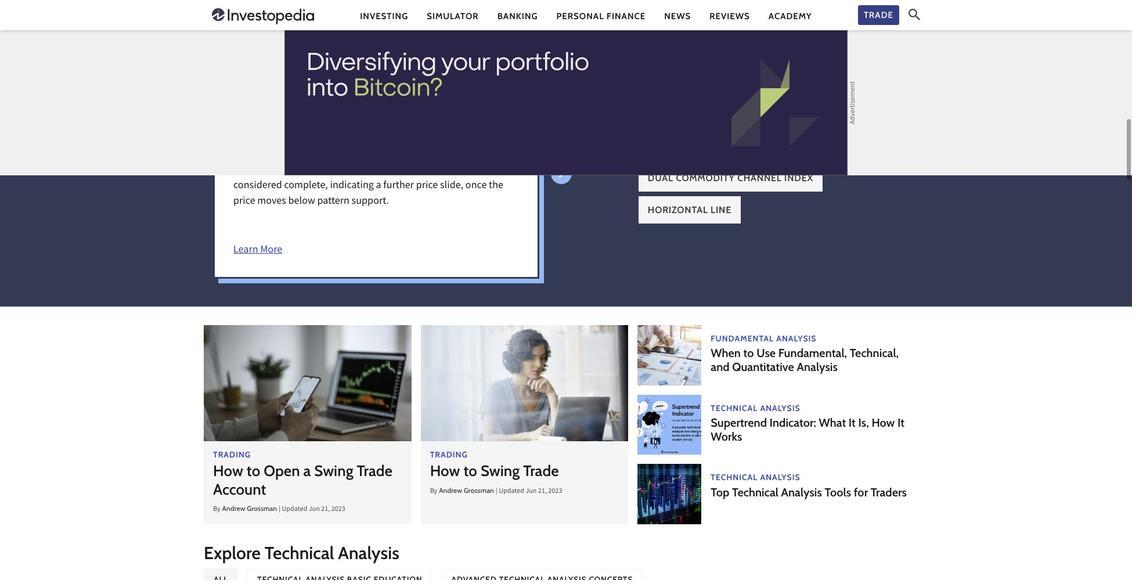 Task type: describe. For each thing, give the bounding box(es) containing it.
1 vertical spatial triple
[[386, 163, 409, 178]]

formation
[[428, 163, 472, 178]]

news
[[664, 11, 691, 21]]

price
[[779, 109, 806, 120]]

analysis inside when to use fundamental, technical, and quantitative analysis
[[797, 360, 838, 374]]

dual
[[648, 173, 673, 184]]

to for swing
[[464, 462, 477, 480]]

learn more link
[[233, 243, 282, 258]]

1 horizontal spatial price
[[416, 178, 438, 194]]

indicator
[[702, 109, 754, 120]]

jun inside how to swing trade by andrew grossman updated jun 21, 2023
[[526, 486, 537, 497]]

updated inside how to swing trade by andrew grossman updated jun 21, 2023
[[499, 486, 524, 497]]

jun inside how to open a swing trade account by andrew grossman updated jun 21, 2023
[[309, 504, 320, 515]]

grossman inside how to swing trade by andrew grossman updated jun 21, 2023
[[464, 486, 494, 494]]

news link
[[664, 10, 691, 22]]

0 horizontal spatial in
[[373, 131, 381, 147]]

quantitative
[[732, 360, 794, 374]]

in
[[233, 131, 242, 147]]

by inside how to swing trade by andrew grossman updated jun 21, 2023
[[430, 486, 437, 497]]

personal
[[557, 11, 604, 21]]

1 horizontal spatial the
[[489, 178, 503, 194]]

support.
[[352, 194, 389, 210]]

academy link
[[769, 10, 812, 22]]

use
[[757, 346, 776, 360]]

formed
[[472, 131, 504, 147]]

technical indicator button
[[639, 101, 763, 128]]

technical inside button
[[648, 109, 700, 120]]

trade inside how to swing trade by andrew grossman updated jun 21, 2023
[[523, 462, 559, 480]]

personal finance
[[557, 11, 646, 21]]

account
[[213, 480, 266, 499]]

explore
[[204, 542, 261, 564]]

supertrend indicator image
[[638, 395, 702, 455]]

indicator:
[[770, 416, 816, 430]]

2 it from the left
[[898, 416, 905, 430]]

present next article image
[[557, 169, 566, 178]]

supertrend indicator: what it is, how it works
[[711, 416, 905, 444]]

same
[[358, 147, 381, 163]]

between
[[478, 147, 516, 163]]

reviews
[[710, 11, 750, 21]]

21, inside how to open a swing trade account by andrew grossman updated jun 21, 2023
[[321, 504, 330, 515]]

a inside how to open a swing trade account by andrew grossman updated jun 21, 2023
[[303, 462, 311, 480]]

1 horizontal spatial in
[[468, 147, 476, 163]]

by inside how to open a swing trade account by andrew grossman updated jun 21, 2023
[[213, 504, 220, 515]]

0 vertical spatial pattern
[[339, 131, 371, 147]]

21, inside how to swing trade by andrew grossman updated jun 21, 2023
[[538, 486, 547, 497]]

a left further
[[376, 178, 381, 194]]

technical for top technical analysis tools for traders
[[732, 485, 779, 499]]

0 vertical spatial the
[[341, 147, 356, 163]]

commodity inside commodity investing button
[[648, 141, 707, 152]]

price channel button
[[770, 101, 862, 128]]

supertrend indicator: what it is, how it works link
[[638, 395, 928, 455]]

banking
[[497, 11, 538, 21]]

entrepreneurs working on documents at table. image
[[638, 325, 702, 385]]

speaking,
[[334, 163, 376, 178]]

divergence vs. convergence
[[726, 77, 875, 88]]

three
[[233, 147, 257, 163]]

terms
[[255, 22, 328, 56]]

price channel
[[779, 109, 853, 120]]

learn
[[233, 243, 258, 258]]

fundamental,
[[778, 346, 847, 360]]

technical,
[[850, 346, 899, 360]]

how for how to swing trade
[[430, 462, 460, 480]]

considered
[[233, 178, 282, 194]]

horizontal
[[648, 205, 708, 216]]

investing inside button
[[709, 141, 759, 152]]

moving
[[287, 147, 320, 163]]

reviews link
[[710, 10, 750, 22]]

dual commodity channel index button
[[639, 164, 823, 192]]

complete,
[[284, 178, 328, 194]]

once
[[466, 178, 487, 194]]

advertisement element
[[285, 30, 848, 175]]

moves
[[257, 194, 286, 210]]

simulator
[[427, 11, 479, 21]]

how to swing trade by andrew grossman updated jun 21, 2023
[[430, 462, 562, 497]]

convergence
[[805, 77, 875, 88]]

when
[[711, 346, 741, 360]]

explore technical analysis
[[204, 542, 399, 564]]

learn more
[[233, 243, 282, 258]]

technical for explore technical analysis
[[265, 542, 334, 564]]

investing,
[[244, 131, 286, 147]]

horizontal line button
[[639, 196, 741, 224]]

personal finance link
[[557, 10, 646, 22]]

2023 inside how to swing trade by andrew grossman updated jun 21, 2023
[[548, 486, 562, 497]]

0 horizontal spatial top
[[322, 131, 337, 147]]

when to use fundamental, technical, and quantitative analysis
[[711, 346, 899, 374]]

investing link
[[360, 10, 408, 22]]

key
[[204, 22, 249, 56]]

technical indicator
[[648, 109, 754, 120]]

traders
[[871, 485, 907, 499]]

more
[[260, 243, 282, 258]]

with
[[408, 147, 427, 163]]

supertrend
[[711, 416, 767, 430]]

1 vertical spatial is
[[474, 163, 481, 178]]

how for how to open a swing trade account
[[213, 462, 243, 480]]

0 horizontal spatial price
[[233, 194, 255, 210]]



Task type: locate. For each thing, give the bounding box(es) containing it.
pattern up speaking,
[[339, 131, 371, 147]]

trader studying stock markets in their swing trade account image
[[204, 325, 411, 441]]

simulator link
[[427, 10, 479, 22]]

divergence vs. convergence button
[[717, 69, 884, 96]]

1 vertical spatial commodity
[[676, 173, 735, 184]]

a right speaking,
[[378, 163, 384, 178]]

1 horizontal spatial channel
[[809, 109, 853, 120]]

1 horizontal spatial it
[[898, 416, 905, 430]]

1 vertical spatial index
[[784, 173, 814, 184]]

it right is,
[[898, 416, 905, 430]]

works
[[711, 430, 742, 444]]

the right into
[[341, 147, 356, 163]]

0 vertical spatial commodity
[[648, 141, 707, 152]]

2 vertical spatial technical
[[265, 542, 334, 564]]

top right area,
[[411, 163, 426, 178]]

indicating
[[330, 178, 374, 194]]

when to use fundamental, technical, and quantitative analysis link
[[638, 325, 928, 385]]

index inside button
[[817, 141, 847, 152]]

0 horizontal spatial channel
[[738, 173, 782, 184]]

it left is,
[[849, 416, 856, 430]]

1 horizontal spatial grossman
[[464, 486, 494, 494]]

0 vertical spatial grossman
[[464, 486, 494, 494]]

trade link
[[858, 5, 899, 25]]

for
[[854, 485, 868, 499]]

1 vertical spatial the
[[489, 178, 503, 194]]

generally
[[290, 163, 332, 178]]

2 horizontal spatial trade
[[864, 10, 894, 20]]

0 vertical spatial is
[[463, 131, 470, 147]]

peaks
[[259, 147, 285, 163]]

1 horizontal spatial 21,
[[538, 486, 547, 497]]

divergence
[[726, 77, 786, 88]]

index
[[817, 141, 847, 152], [784, 173, 814, 184]]

top right image of technical analysis stock chart
[[711, 485, 730, 499]]

pattern.
[[254, 163, 288, 178]]

1 swing from the left
[[314, 462, 353, 480]]

it
[[849, 416, 856, 430], [898, 416, 905, 430]]

updated
[[499, 486, 524, 497], [282, 504, 307, 515]]

a right peaks in the left of the page
[[289, 131, 294, 147]]

trade inside how to open a swing trade account by andrew grossman updated jun 21, 2023
[[357, 462, 392, 480]]

the right once on the top
[[489, 178, 503, 194]]

1 horizontal spatial trade
[[523, 462, 559, 480]]

0 vertical spatial top
[[322, 131, 337, 147]]

tools
[[825, 485, 851, 499]]

ulcer index button
[[775, 133, 856, 160]]

search image
[[909, 9, 920, 20]]

how inside how to swing trade by andrew grossman updated jun 21, 2023
[[430, 462, 460, 480]]

pattern right the below
[[317, 194, 350, 210]]

trade
[[864, 10, 894, 20], [357, 462, 392, 480], [523, 462, 559, 480]]

what
[[819, 416, 846, 430]]

2 swing from the left
[[481, 462, 520, 480]]

1 horizontal spatial 2023
[[548, 486, 562, 497]]

channel inside button
[[809, 109, 853, 120]]

1 horizontal spatial jun
[[526, 486, 537, 497]]

further
[[383, 178, 414, 194]]

1 horizontal spatial how
[[430, 462, 460, 480]]

is right formation
[[474, 163, 481, 178]]

0 horizontal spatial updated
[[282, 504, 307, 515]]

analysis for explore technical analysis
[[338, 542, 399, 564]]

declines
[[429, 147, 466, 163]]

0 vertical spatial technical
[[648, 109, 700, 120]]

1 horizontal spatial top
[[711, 485, 730, 499]]

how inside the supertrend indicator: what it is, how it works
[[872, 416, 895, 430]]

line
[[711, 205, 732, 216]]

2 vertical spatial analysis
[[338, 542, 399, 564]]

below
[[288, 194, 315, 210]]

0 vertical spatial top
[[278, 88, 306, 110]]

0 horizontal spatial 21,
[[321, 504, 330, 515]]

top
[[278, 88, 306, 110], [711, 485, 730, 499]]

0 horizontal spatial swing
[[314, 462, 353, 480]]

finance
[[607, 11, 646, 21]]

top right moving
[[322, 131, 337, 147]]

academy
[[769, 11, 812, 21]]

1 vertical spatial jun
[[309, 504, 320, 515]]

triple top
[[233, 88, 306, 110]]

a
[[289, 131, 294, 147], [378, 163, 384, 178], [376, 178, 381, 194], [303, 462, 311, 480]]

investing
[[360, 11, 408, 21], [709, 141, 759, 152]]

2 horizontal spatial how
[[872, 416, 895, 430]]

1 horizontal spatial andrew
[[439, 486, 462, 494]]

0 vertical spatial 21,
[[538, 486, 547, 497]]

0 vertical spatial analysis
[[797, 360, 838, 374]]

area,
[[384, 147, 405, 163]]

top inside top technical analysis tools for traders link
[[711, 485, 730, 499]]

image of technical analysis stock chart image
[[638, 464, 702, 524]]

channel
[[809, 109, 853, 120], [738, 173, 782, 184]]

price left moves
[[233, 194, 255, 210]]

is,
[[858, 416, 869, 430]]

how inside how to open a swing trade account by andrew grossman updated jun 21, 2023
[[213, 462, 243, 480]]

to inside how to swing trade by andrew grossman updated jun 21, 2023
[[464, 462, 477, 480]]

commodity up 'dual'
[[648, 141, 707, 152]]

1 horizontal spatial updated
[[499, 486, 524, 497]]

0 horizontal spatial investing
[[360, 11, 408, 21]]

0 horizontal spatial to
[[247, 462, 260, 480]]

grossman
[[464, 486, 494, 494], [247, 504, 277, 513]]

0 vertical spatial channel
[[809, 109, 853, 120]]

top right 'triple'
[[278, 88, 306, 110]]

0 horizontal spatial trade
[[357, 462, 392, 480]]

1 horizontal spatial index
[[817, 141, 847, 152]]

to inside how to open a swing trade account by andrew grossman updated jun 21, 2023
[[247, 462, 260, 480]]

1 horizontal spatial investing
[[709, 141, 759, 152]]

0 horizontal spatial is
[[463, 131, 470, 147]]

1 horizontal spatial is
[[474, 163, 481, 178]]

2 horizontal spatial technical
[[732, 485, 779, 499]]

andrew inside how to swing trade by andrew grossman updated jun 21, 2023
[[439, 486, 462, 494]]

0 vertical spatial updated
[[499, 486, 524, 497]]

1 vertical spatial channel
[[738, 173, 782, 184]]

horizontal line
[[648, 205, 732, 216]]

top technical analysis tools for traders link
[[638, 464, 928, 524]]

1 vertical spatial pattern
[[317, 194, 350, 210]]

index inside button
[[784, 173, 814, 184]]

the
[[341, 147, 356, 163], [489, 178, 503, 194]]

price
[[416, 178, 438, 194], [233, 194, 255, 210]]

1 vertical spatial top
[[711, 485, 730, 499]]

how to open a swing trade account by andrew grossman updated jun 21, 2023
[[213, 462, 392, 515]]

0 horizontal spatial andrew
[[222, 504, 245, 513]]

grossman inside how to open a swing trade account by andrew grossman updated jun 21, 2023
[[247, 504, 277, 513]]

a right open
[[303, 462, 311, 480]]

by
[[507, 131, 517, 147]]

dual commodity channel index
[[648, 173, 814, 184]]

analysis for top technical analysis tools for traders
[[781, 485, 822, 499]]

ulcer index
[[785, 141, 847, 152]]

1 horizontal spatial technical
[[648, 109, 700, 120]]

1 vertical spatial analysis
[[781, 485, 822, 499]]

index down ulcer at right
[[784, 173, 814, 184]]

0 vertical spatial andrew
[[439, 486, 462, 494]]

0 horizontal spatial triple
[[296, 131, 320, 147]]

1 horizontal spatial swing
[[481, 462, 520, 480]]

jun
[[526, 486, 537, 497], [309, 504, 320, 515]]

triple down technical
[[386, 163, 409, 178]]

into
[[322, 147, 339, 163]]

0 horizontal spatial by
[[213, 504, 220, 515]]

2023
[[548, 486, 562, 497], [331, 504, 345, 515]]

swing inside how to swing trade by andrew grossman updated jun 21, 2023
[[481, 462, 520, 480]]

commodity investing button
[[639, 133, 769, 160]]

young white woman with hand on chin at a laptop in an office image
[[421, 325, 628, 441]]

to
[[744, 346, 754, 360], [247, 462, 260, 480], [464, 462, 477, 480]]

triple
[[233, 88, 274, 110]]

analysis
[[797, 360, 838, 374], [781, 485, 822, 499], [338, 542, 399, 564]]

in right "declines" at left
[[468, 147, 476, 163]]

0 vertical spatial triple
[[296, 131, 320, 147]]

2 horizontal spatial to
[[744, 346, 754, 360]]

commodity down commodity investing button
[[676, 173, 735, 184]]

1 vertical spatial andrew
[[222, 504, 245, 513]]

updated inside how to open a swing trade account by andrew grossman updated jun 21, 2023
[[282, 504, 307, 515]]

triple
[[296, 131, 320, 147], [386, 163, 409, 178]]

1 vertical spatial investing
[[709, 141, 759, 152]]

to for use
[[744, 346, 754, 360]]

0 vertical spatial investing
[[360, 11, 408, 21]]

analysis
[[426, 131, 461, 147]]

2023 inside how to open a swing trade account by andrew grossman updated jun 21, 2023
[[331, 504, 345, 515]]

top technical analysis tools for traders
[[711, 485, 907, 499]]

1 horizontal spatial to
[[464, 462, 477, 480]]

analysis inside top technical analysis tools for traders link
[[781, 485, 822, 499]]

to inside when to use fundamental, technical, and quantitative analysis
[[744, 346, 754, 360]]

price left slide,
[[416, 178, 438, 194]]

technical
[[648, 109, 700, 120], [732, 485, 779, 499], [265, 542, 334, 564]]

0 vertical spatial 2023
[[548, 486, 562, 497]]

channel inside button
[[738, 173, 782, 184]]

1 horizontal spatial top
[[411, 163, 426, 178]]

1 vertical spatial 2023
[[331, 504, 345, 515]]

technical
[[383, 131, 424, 147]]

0 vertical spatial jun
[[526, 486, 537, 497]]

in
[[373, 131, 381, 147], [468, 147, 476, 163]]

how
[[872, 416, 895, 430], [213, 462, 243, 480], [430, 462, 460, 480]]

in left area,
[[373, 131, 381, 147]]

0 horizontal spatial how
[[213, 462, 243, 480]]

andrew inside how to open a swing trade account by andrew grossman updated jun 21, 2023
[[222, 504, 245, 513]]

vs.
[[788, 77, 803, 88]]

top
[[322, 131, 337, 147], [411, 163, 426, 178]]

1 it from the left
[[849, 416, 856, 430]]

1 vertical spatial top
[[411, 163, 426, 178]]

0 horizontal spatial index
[[784, 173, 814, 184]]

open
[[264, 462, 300, 480]]

in investing, a triple top pattern in technical analysis is formed by three peaks moving into the same area, with declines in between that pattern. generally speaking, a triple top formation is considered complete, indicating a further price slide, once the price moves below pattern support.
[[233, 131, 517, 210]]

and
[[711, 360, 730, 374]]

to for open
[[247, 462, 260, 480]]

slide,
[[440, 178, 463, 194]]

ulcer
[[785, 141, 815, 152]]

1 horizontal spatial by
[[430, 486, 437, 497]]

swing inside how to open a swing trade account by andrew grossman updated jun 21, 2023
[[314, 462, 353, 480]]

0 horizontal spatial grossman
[[247, 504, 277, 513]]

commodity inside dual commodity channel index button
[[676, 173, 735, 184]]

0 horizontal spatial the
[[341, 147, 356, 163]]

index right ulcer at right
[[817, 141, 847, 152]]

1 horizontal spatial triple
[[386, 163, 409, 178]]

key terms
[[204, 22, 328, 56]]

0 horizontal spatial it
[[849, 416, 856, 430]]

0 horizontal spatial 2023
[[331, 504, 345, 515]]

0 horizontal spatial top
[[278, 88, 306, 110]]

1 vertical spatial grossman
[[247, 504, 277, 513]]

banking link
[[497, 10, 538, 22]]

0 vertical spatial by
[[430, 486, 437, 497]]

1 vertical spatial technical
[[732, 485, 779, 499]]

21,
[[538, 486, 547, 497], [321, 504, 330, 515]]

0 vertical spatial index
[[817, 141, 847, 152]]

1 vertical spatial by
[[213, 504, 220, 515]]

1 vertical spatial updated
[[282, 504, 307, 515]]

0 horizontal spatial technical
[[265, 542, 334, 564]]

commodity investing
[[648, 141, 759, 152]]

by
[[430, 486, 437, 497], [213, 504, 220, 515]]

that
[[233, 163, 251, 178]]

swing
[[314, 462, 353, 480], [481, 462, 520, 480]]

1 vertical spatial 21,
[[321, 504, 330, 515]]

investopedia homepage image
[[212, 7, 314, 26]]

is left formed at left top
[[463, 131, 470, 147]]

triple left into
[[296, 131, 320, 147]]

0 horizontal spatial jun
[[309, 504, 320, 515]]



Task type: vqa. For each thing, say whether or not it's contained in the screenshot.
the Example
no



